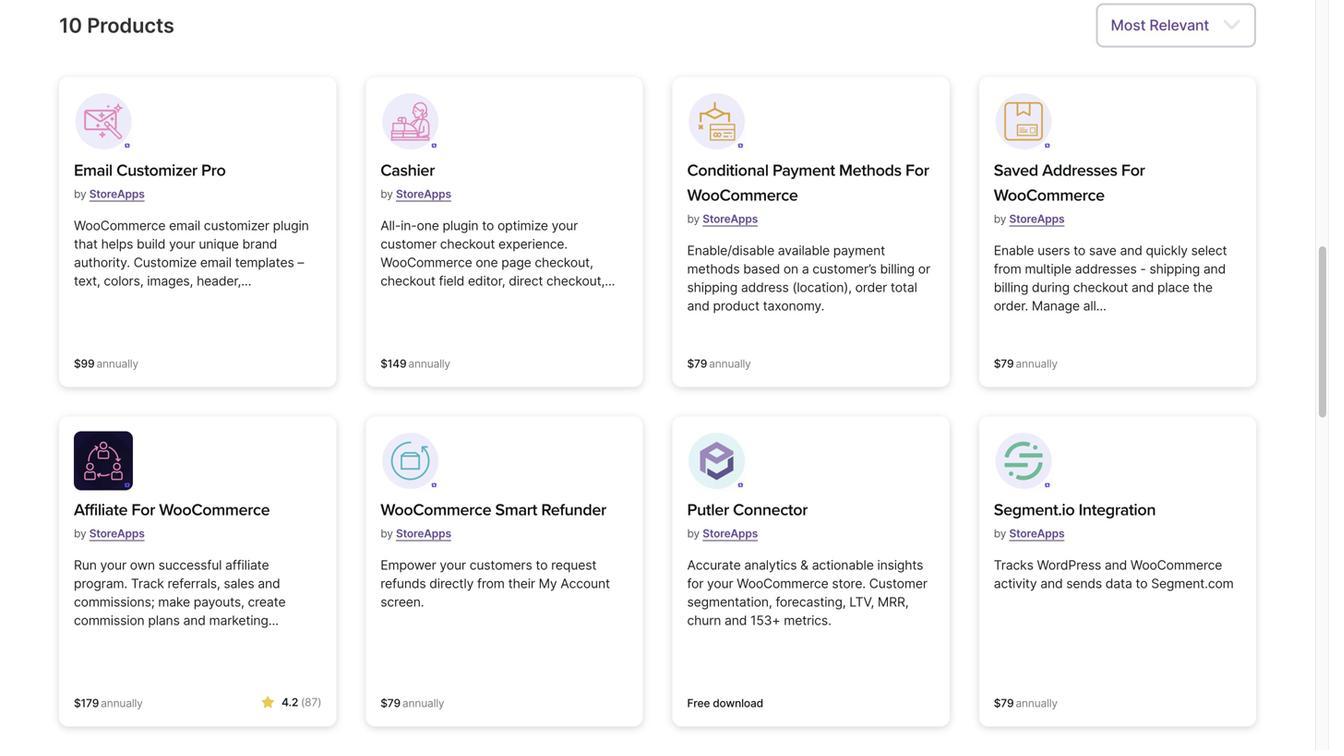 Task type: describe. For each thing, give the bounding box(es) containing it.
based
[[743, 261, 780, 277]]

request
[[551, 558, 597, 573]]

billing inside the enable/disable available payment methods based on a customer's billing or shipping address (location), order total and product taxonomy.
[[880, 261, 915, 277]]

free download
[[687, 697, 763, 710]]

–
[[298, 255, 304, 270]]

field
[[439, 273, 465, 289]]

woocommerce inside saved addresses for woocommerce by storeapps
[[994, 186, 1105, 205]]

woocommerce smart refunder by storeapps
[[381, 500, 606, 540]]

plans
[[148, 613, 180, 629]]

methods
[[687, 261, 740, 277]]

empower your customers to request refunds directly from their my account screen.
[[381, 558, 610, 610]]

storeapps link for putler
[[703, 520, 758, 548]]

relevant
[[1150, 16, 1209, 34]]

customer's
[[813, 261, 877, 277]]

store.
[[832, 576, 866, 592]]

experience.
[[499, 236, 568, 252]]

tracks
[[994, 558, 1034, 573]]

actionable
[[812, 558, 874, 573]]

cashier link
[[381, 158, 451, 183]]

affiliate
[[74, 500, 128, 520]]

storeapps link for saved
[[1009, 205, 1065, 233]]

for
[[687, 576, 704, 592]]

to inside all-in-one plugin to optimize your customer checkout experience. woocommerce one page checkout, checkout field editor, direct checkout,...
[[482, 218, 494, 234]]

sales
[[224, 576, 254, 592]]

customer
[[869, 576, 928, 592]]

affiliate
[[225, 558, 269, 573]]

for inside the conditional payment methods for woocommerce by storeapps
[[906, 161, 929, 180]]

email customizer pro by storeapps
[[74, 161, 226, 201]]

by inside 'putler connector by storeapps'
[[687, 527, 700, 540]]

woocommerce inside woocommerce email customizer plugin that helps build your unique brand authority. customize email templates – text, colors, images, header,...
[[74, 218, 166, 234]]

billing inside enable users to save and quickly select from multiple addresses - shipping and billing during checkout and place the order. manage all...
[[994, 280, 1029, 295]]

program.
[[74, 576, 128, 592]]

from inside empower your customers to request refunds directly from their my account screen.
[[477, 576, 505, 592]]

images,
[[147, 273, 193, 289]]

by inside the conditional payment methods for woocommerce by storeapps
[[687, 212, 700, 226]]

segment.io
[[994, 500, 1075, 520]]

0 horizontal spatial one
[[417, 218, 439, 234]]

saved addresses for woocommerce link
[[994, 158, 1242, 208]]

woocommerce inside tracks wordpress and woocommerce activity and sends data to segment.com
[[1131, 558, 1222, 573]]

quickly
[[1146, 243, 1188, 258]]

enable
[[994, 243, 1034, 258]]

by inside saved addresses for woocommerce by storeapps
[[994, 212, 1006, 226]]

marketing...
[[209, 613, 279, 629]]

conditional payment methods for woocommerce by storeapps
[[687, 161, 929, 226]]

and down select
[[1204, 261, 1226, 277]]

by inside email customizer pro by storeapps
[[74, 187, 86, 201]]

and up -
[[1120, 243, 1143, 258]]

153+
[[751, 613, 780, 629]]

storeapps link for segment.io
[[1009, 520, 1065, 548]]

and down make
[[183, 613, 206, 629]]

brand
[[242, 236, 277, 252]]

woocommerce inside affiliate for woocommerce by storeapps
[[159, 500, 270, 520]]

-
[[1140, 261, 1146, 277]]

to inside empower your customers to request refunds directly from their my account screen.
[[536, 558, 548, 573]]

storeapps inside saved addresses for woocommerce by storeapps
[[1009, 212, 1065, 226]]

header,...
[[197, 273, 251, 289]]

optimize
[[498, 218, 548, 234]]

cashier by storeapps
[[381, 161, 451, 201]]

taxonomy.
[[763, 298, 825, 314]]

forecasting,
[[776, 594, 846, 610]]

make
[[158, 594, 190, 610]]

to inside enable users to save and quickly select from multiple addresses - shipping and billing during checkout and place the order. manage all...
[[1074, 243, 1086, 258]]

order
[[855, 280, 887, 295]]

to inside tracks wordpress and woocommerce activity and sends data to segment.com
[[1136, 576, 1148, 592]]

churn
[[687, 613, 721, 629]]

analytics
[[744, 558, 797, 573]]

for inside saved addresses for woocommerce by storeapps
[[1122, 161, 1145, 180]]

pro
[[201, 161, 226, 180]]

storeapps inside segment.io integration by storeapps
[[1009, 527, 1065, 540]]

conditional payment methods for woocommerce link
[[687, 158, 935, 208]]

refunds
[[381, 576, 426, 592]]

)
[[318, 696, 321, 709]]

directly
[[430, 576, 474, 592]]

editor,
[[468, 273, 505, 289]]

segment.io integration link
[[994, 498, 1156, 523]]

10
[[59, 13, 82, 38]]

$149 annually
[[381, 357, 450, 371]]

and inside accurate analytics & actionable insights for your woocommerce store. customer segmentation, forecasting, ltv, mrr, churn and 153+ metrics.
[[725, 613, 747, 629]]

enable users to save and quickly select from multiple addresses - shipping and billing during checkout and place the order. manage all...
[[994, 243, 1227, 314]]

woocommerce smart refunder link
[[381, 498, 606, 523]]

addresses
[[1075, 261, 1137, 277]]

conditional
[[687, 161, 769, 180]]

$79 for by
[[994, 357, 1014, 371]]

annually for conditional payment methods for woocommerce
[[709, 357, 751, 371]]

refunder
[[541, 500, 606, 520]]

and down -
[[1132, 280, 1154, 295]]

woocommerce inside accurate analytics & actionable insights for your woocommerce store. customer segmentation, forecasting, ltv, mrr, churn and 153+ metrics.
[[737, 576, 829, 592]]

by inside cashier by storeapps
[[381, 187, 393, 201]]

address
[[741, 280, 789, 295]]

putler
[[687, 500, 729, 520]]

and up data
[[1105, 558, 1127, 573]]

storeapps inside affiliate for woocommerce by storeapps
[[89, 527, 145, 540]]

payment
[[833, 243, 885, 258]]

empower your
[[381, 558, 466, 573]]

affiliate for woocommerce by storeapps
[[74, 500, 270, 540]]

products
[[87, 13, 174, 38]]

your inside "run your own successful affiliate program. track referrals, sales and commissions; make payouts, create commission plans and marketing..."
[[100, 558, 126, 573]]

select
[[1191, 243, 1227, 258]]

a
[[802, 261, 809, 277]]

$79 for storeapps
[[381, 697, 401, 710]]

colors,
[[104, 273, 144, 289]]

your inside all-in-one plugin to optimize your customer checkout experience. woocommerce one page checkout, checkout field editor, direct checkout,...
[[552, 218, 578, 234]]

woocommerce inside all-in-one plugin to optimize your customer checkout experience. woocommerce one page checkout, checkout field editor, direct checkout,...
[[381, 255, 472, 270]]

storeapps inside email customizer pro by storeapps
[[89, 187, 145, 201]]

your inside woocommerce email customizer plugin that helps build your unique brand authority. customize email templates – text, colors, images, header,...
[[169, 236, 195, 252]]

during
[[1032, 280, 1070, 295]]

(
[[301, 696, 305, 709]]

multiple
[[1025, 261, 1072, 277]]

by inside affiliate for woocommerce by storeapps
[[74, 527, 86, 540]]

helps
[[101, 236, 133, 252]]



Task type: locate. For each thing, give the bounding box(es) containing it.
by inside the woocommerce smart refunder by storeapps
[[381, 527, 393, 540]]

$79 for woocommerce
[[687, 357, 707, 371]]

methods
[[839, 161, 902, 180]]

1 plugin from the left
[[273, 218, 309, 234]]

annually for woocommerce smart refunder
[[402, 697, 444, 710]]

1 vertical spatial one
[[476, 255, 498, 270]]

your up program.
[[100, 558, 126, 573]]

woocommerce
[[687, 186, 798, 205], [994, 186, 1105, 205], [74, 218, 166, 234], [381, 255, 472, 270], [159, 500, 270, 520], [381, 500, 491, 520], [1131, 558, 1222, 573], [737, 576, 829, 592]]

for inside affiliate for woocommerce by storeapps
[[131, 500, 155, 520]]

storeapps inside cashier by storeapps
[[396, 187, 451, 201]]

(location),
[[792, 280, 852, 295]]

enable/disable
[[687, 243, 775, 258]]

most relevant
[[1111, 16, 1209, 34]]

from
[[994, 261, 1022, 277], [477, 576, 505, 592]]

woocommerce down conditional
[[687, 186, 798, 205]]

0 horizontal spatial checkout
[[381, 273, 436, 289]]

plugin
[[273, 218, 309, 234], [443, 218, 479, 234]]

checkout,...
[[547, 273, 615, 289]]

billing up total
[[880, 261, 915, 277]]

storeapps down putler connector link
[[703, 527, 758, 540]]

from down customers
[[477, 576, 505, 592]]

connector
[[733, 500, 808, 520]]

plugin right in-
[[443, 218, 479, 234]]

in-
[[401, 218, 417, 234]]

$79 annually for by
[[994, 357, 1058, 371]]

1 horizontal spatial checkout
[[440, 236, 495, 252]]

total
[[891, 280, 917, 295]]

the
[[1193, 280, 1213, 295]]

that
[[74, 236, 98, 252]]

0 vertical spatial email
[[169, 218, 200, 234]]

2 horizontal spatial checkout
[[1073, 280, 1128, 295]]

storeapps link up users
[[1009, 205, 1065, 233]]

from down enable
[[994, 261, 1022, 277]]

storeapps link up in-
[[396, 180, 451, 208]]

storeapps up enable/disable
[[703, 212, 758, 226]]

to right data
[[1136, 576, 1148, 592]]

integration
[[1079, 500, 1156, 520]]

woocommerce down analytics
[[737, 576, 829, 592]]

to up my
[[536, 558, 548, 573]]

1 horizontal spatial plugin
[[443, 218, 479, 234]]

payouts,
[[194, 594, 244, 610]]

storeapps down segment.io
[[1009, 527, 1065, 540]]

product
[[713, 298, 760, 314]]

1 vertical spatial email
[[200, 255, 232, 270]]

annually for email customizer pro
[[96, 357, 138, 371]]

most
[[1111, 16, 1146, 34]]

free
[[687, 697, 710, 710]]

storeapps up empower your
[[396, 527, 451, 540]]

&
[[801, 558, 809, 573]]

$179 annually
[[74, 697, 143, 710]]

woocommerce down customer on the top left
[[381, 255, 472, 270]]

authority.
[[74, 255, 130, 270]]

storeapps link up the helps
[[89, 180, 145, 208]]

87
[[305, 696, 318, 709]]

successful
[[158, 558, 222, 573]]

to left save
[[1074, 243, 1086, 258]]

storeapps up users
[[1009, 212, 1065, 226]]

1 horizontal spatial one
[[476, 255, 498, 270]]

for right the affiliate
[[131, 500, 155, 520]]

1 horizontal spatial billing
[[994, 280, 1029, 295]]

checkout down customer on the top left
[[381, 273, 436, 289]]

customers
[[470, 558, 532, 573]]

users
[[1038, 243, 1070, 258]]

by inside segment.io integration by storeapps
[[994, 527, 1006, 540]]

run your own successful affiliate program. track referrals, sales and commissions; make payouts, create commission plans and marketing...
[[74, 558, 286, 629]]

$79 annually
[[687, 357, 751, 371], [994, 357, 1058, 371], [381, 697, 444, 710], [994, 697, 1058, 710]]

your
[[552, 218, 578, 234], [169, 236, 195, 252], [100, 558, 126, 573], [707, 576, 733, 592]]

checkout inside enable users to save and quickly select from multiple addresses - shipping and billing during checkout and place the order. manage all...
[[1073, 280, 1128, 295]]

storeapps inside 'putler connector by storeapps'
[[703, 527, 758, 540]]

1 horizontal spatial from
[[994, 261, 1022, 277]]

billing up order.
[[994, 280, 1029, 295]]

woocommerce up the helps
[[74, 218, 166, 234]]

$149
[[381, 357, 407, 371]]

4.2
[[282, 696, 298, 709]]

order.
[[994, 298, 1028, 314]]

woocommerce down the "addresses"
[[994, 186, 1105, 205]]

plugin for pro
[[273, 218, 309, 234]]

10 products
[[59, 13, 174, 38]]

activity
[[994, 576, 1037, 592]]

storeapps link for conditional
[[703, 205, 758, 233]]

plugin inside all-in-one plugin to optimize your customer checkout experience. woocommerce one page checkout, checkout field editor, direct checkout,...
[[443, 218, 479, 234]]

and left product
[[687, 298, 710, 314]]

customize
[[134, 255, 197, 270]]

email
[[74, 161, 113, 180]]

shipping
[[1150, 261, 1200, 277], [687, 280, 738, 295]]

0 horizontal spatial for
[[131, 500, 155, 520]]

plugin inside woocommerce email customizer plugin that helps build your unique brand authority. customize email templates – text, colors, images, header,...
[[273, 218, 309, 234]]

0 horizontal spatial shipping
[[687, 280, 738, 295]]

0 vertical spatial shipping
[[1150, 261, 1200, 277]]

and up create
[[258, 576, 280, 592]]

1 vertical spatial from
[[477, 576, 505, 592]]

wordpress
[[1037, 558, 1101, 573]]

affiliate for woocommerce link
[[74, 498, 270, 523]]

all-
[[381, 218, 401, 234]]

email
[[169, 218, 200, 234], [200, 255, 232, 270]]

storeapps down email
[[89, 187, 145, 201]]

one up customer on the top left
[[417, 218, 439, 234]]

saved
[[994, 161, 1038, 180]]

$79 annually for woocommerce
[[687, 357, 751, 371]]

1 vertical spatial billing
[[994, 280, 1029, 295]]

and down wordpress
[[1041, 576, 1063, 592]]

storeapps link up tracks
[[1009, 520, 1065, 548]]

1 horizontal spatial shipping
[[1150, 261, 1200, 277]]

and
[[1120, 243, 1143, 258], [1204, 261, 1226, 277], [1132, 280, 1154, 295], [687, 298, 710, 314], [1105, 558, 1127, 573], [258, 576, 280, 592], [1041, 576, 1063, 592], [183, 613, 206, 629], [725, 613, 747, 629]]

manage
[[1032, 298, 1080, 314]]

shipping inside enable users to save and quickly select from multiple addresses - shipping and billing during checkout and place the order. manage all...
[[1150, 261, 1200, 277]]

cashier
[[381, 161, 435, 180]]

storeapps link up enable/disable
[[703, 205, 758, 233]]

storeapps link for cashier
[[396, 180, 451, 208]]

by up enable
[[994, 212, 1006, 226]]

0 vertical spatial from
[[994, 261, 1022, 277]]

storeapps link for email
[[89, 180, 145, 208]]

track
[[131, 576, 164, 592]]

segment.io integration by storeapps
[[994, 500, 1156, 540]]

storeapps link up own
[[89, 520, 145, 548]]

and down segmentation,
[[725, 613, 747, 629]]

your up customize
[[169, 236, 195, 252]]

storeapps link for affiliate
[[89, 520, 145, 548]]

plugin for storeapps
[[443, 218, 479, 234]]

2 horizontal spatial for
[[1122, 161, 1145, 180]]

plugin up "brand"
[[273, 218, 309, 234]]

own
[[130, 558, 155, 573]]

storeapps link for woocommerce
[[396, 520, 451, 548]]

by up tracks
[[994, 527, 1006, 540]]

all...
[[1083, 298, 1107, 314]]

0 horizontal spatial plugin
[[273, 218, 309, 234]]

storeapps
[[89, 187, 145, 201], [396, 187, 451, 201], [703, 212, 758, 226], [1009, 212, 1065, 226], [89, 527, 145, 540], [396, 527, 451, 540], [703, 527, 758, 540], [1009, 527, 1065, 540]]

shipping inside the enable/disable available payment methods based on a customer's billing or shipping address (location), order total and product taxonomy.
[[687, 280, 738, 295]]

$79
[[687, 357, 707, 371], [994, 357, 1014, 371], [381, 697, 401, 710], [994, 697, 1014, 710]]

0 vertical spatial billing
[[880, 261, 915, 277]]

page
[[501, 255, 531, 270]]

by up empower your
[[381, 527, 393, 540]]

for right methods
[[906, 161, 929, 180]]

annually for saved addresses for woocommerce
[[1016, 357, 1058, 371]]

and inside the enable/disable available payment methods based on a customer's billing or shipping address (location), order total and product taxonomy.
[[687, 298, 710, 314]]

addresses
[[1042, 161, 1118, 180]]

direct
[[509, 273, 543, 289]]

storeapps down the affiliate
[[89, 527, 145, 540]]

woocommerce up segment.com
[[1131, 558, 1222, 573]]

by down email
[[74, 187, 86, 201]]

email down unique at the top of page
[[200, 255, 232, 270]]

by up enable/disable
[[687, 212, 700, 226]]

0 horizontal spatial billing
[[880, 261, 915, 277]]

angle down image
[[1222, 14, 1242, 36]]

woocommerce up successful
[[159, 500, 270, 520]]

checkout,
[[535, 255, 593, 270]]

checkout down addresses
[[1073, 280, 1128, 295]]

email customizer pro link
[[74, 158, 226, 183]]

to
[[482, 218, 494, 234], [1074, 243, 1086, 258], [536, 558, 548, 573], [1136, 576, 1148, 592]]

woocommerce inside the conditional payment methods for woocommerce by storeapps
[[687, 186, 798, 205]]

smart
[[495, 500, 537, 520]]

by down the putler
[[687, 527, 700, 540]]

annually for cashier
[[408, 357, 450, 371]]

email up unique at the top of page
[[169, 218, 200, 234]]

woocommerce up empower your
[[381, 500, 491, 520]]

all-in-one plugin to optimize your customer checkout experience. woocommerce one page checkout, checkout field editor, direct checkout,...
[[381, 218, 615, 289]]

0 horizontal spatial from
[[477, 576, 505, 592]]

Most Relevant field
[[1096, 3, 1256, 48]]

screen.
[[381, 594, 424, 610]]

storeapps down the cashier link
[[396, 187, 451, 201]]

1 vertical spatial shipping
[[687, 280, 738, 295]]

commission
[[74, 613, 145, 629]]

available
[[778, 243, 830, 258]]

by
[[74, 187, 86, 201], [381, 187, 393, 201], [687, 212, 700, 226], [994, 212, 1006, 226], [74, 527, 86, 540], [381, 527, 393, 540], [687, 527, 700, 540], [994, 527, 1006, 540]]

checkout up field
[[440, 236, 495, 252]]

or
[[918, 261, 931, 277]]

1 horizontal spatial for
[[906, 161, 929, 180]]

annually for segment.io integration
[[1016, 697, 1058, 710]]

your inside accurate analytics & actionable insights for your woocommerce store. customer segmentation, forecasting, ltv, mrr, churn and 153+ metrics.
[[707, 576, 733, 592]]

shipping up place
[[1150, 261, 1200, 277]]

woocommerce email customizer plugin that helps build your unique brand authority. customize email templates – text, colors, images, header,...
[[74, 218, 309, 289]]

by down the affiliate
[[74, 527, 86, 540]]

$79 annually for storeapps
[[381, 697, 444, 710]]

by down cashier
[[381, 187, 393, 201]]

download
[[713, 697, 763, 710]]

for right the "addresses"
[[1122, 161, 1145, 180]]

customer
[[381, 236, 437, 252]]

my
[[539, 576, 557, 592]]

your up experience.
[[552, 218, 578, 234]]

0 vertical spatial one
[[417, 218, 439, 234]]

woocommerce inside the woocommerce smart refunder by storeapps
[[381, 500, 491, 520]]

storeapps link up empower your
[[396, 520, 451, 548]]

storeapps link up accurate
[[703, 520, 758, 548]]

to left 'optimize'
[[482, 218, 494, 234]]

storeapps inside the woocommerce smart refunder by storeapps
[[396, 527, 451, 540]]

build
[[137, 236, 166, 252]]

one up editor,
[[476, 255, 498, 270]]

referrals,
[[168, 576, 220, 592]]

2 plugin from the left
[[443, 218, 479, 234]]

metrics.
[[784, 613, 832, 629]]

storeapps inside the conditional payment methods for woocommerce by storeapps
[[703, 212, 758, 226]]

shipping down methods in the top right of the page
[[687, 280, 738, 295]]

templates
[[235, 255, 294, 270]]

from inside enable users to save and quickly select from multiple addresses - shipping and billing during checkout and place the order. manage all...
[[994, 261, 1022, 277]]

ltv,
[[850, 594, 874, 610]]

unique
[[199, 236, 239, 252]]

your down accurate
[[707, 576, 733, 592]]



Task type: vqa. For each thing, say whether or not it's contained in the screenshot.


